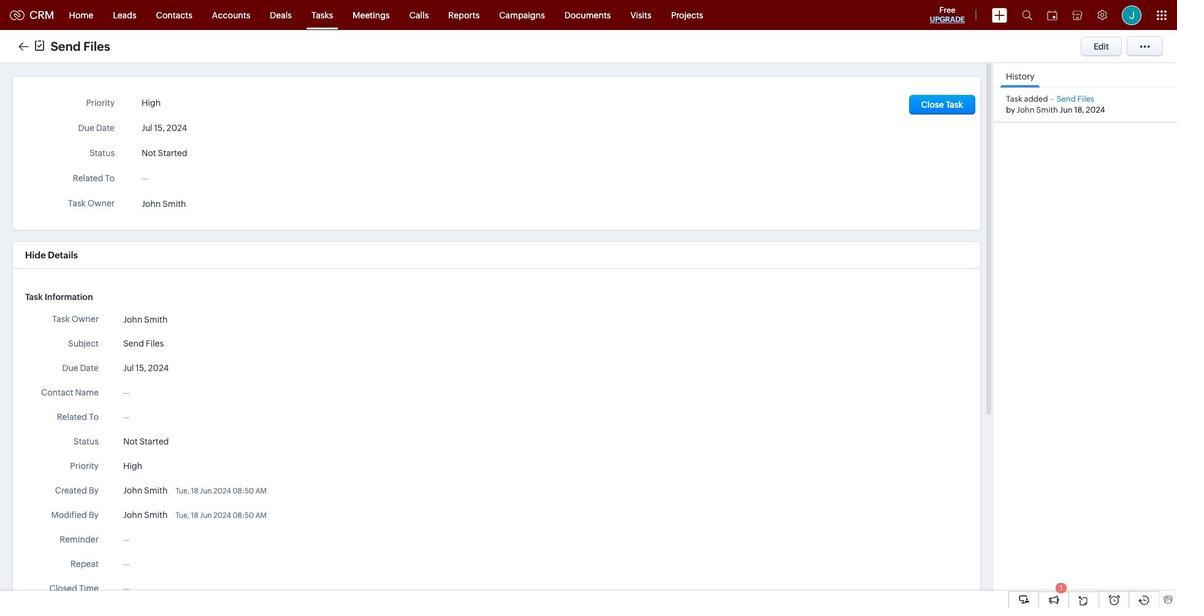 Task type: vqa. For each thing, say whether or not it's contained in the screenshot.
Leota in field
no



Task type: describe. For each thing, give the bounding box(es) containing it.
search image
[[1022, 10, 1033, 20]]

logo image
[[10, 10, 25, 20]]

calendar image
[[1047, 10, 1058, 20]]

profile image
[[1122, 5, 1142, 25]]



Task type: locate. For each thing, give the bounding box(es) containing it.
create menu element
[[985, 0, 1015, 30]]

search element
[[1015, 0, 1040, 30]]

create menu image
[[992, 8, 1008, 22]]

profile element
[[1115, 0, 1149, 30]]



